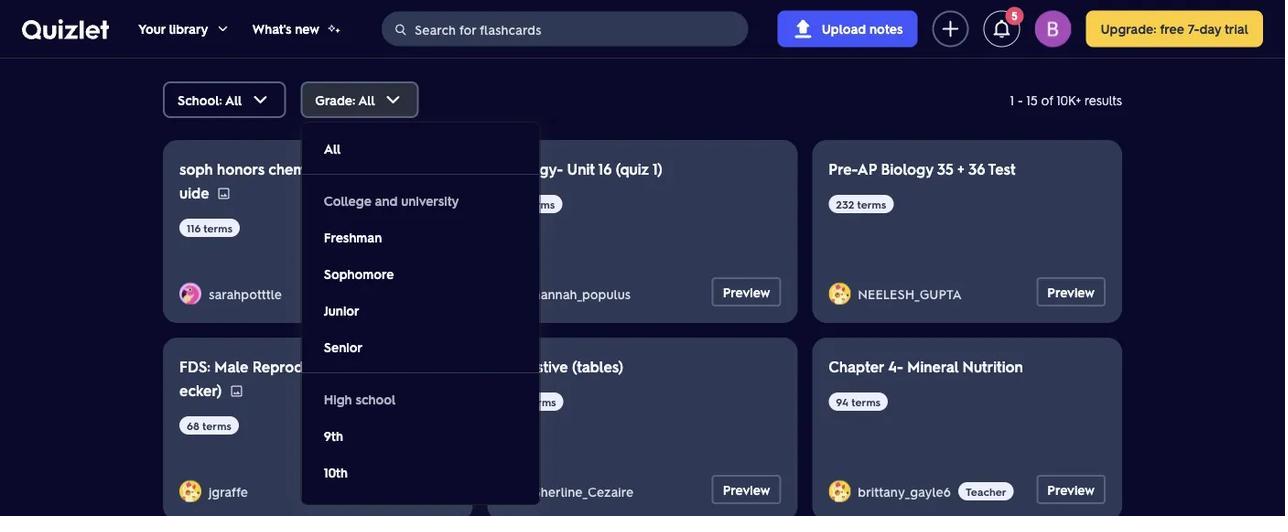 Task type: locate. For each thing, give the bounding box(es) containing it.
brittany_gayle6 link
[[858, 483, 959, 500]]

senior link
[[302, 329, 540, 365]]

grade:
[[315, 92, 355, 108]]

upgrade: free 7-day trial button
[[1086, 11, 1264, 47]]

terms for biology-
[[526, 197, 555, 211]]

fds: male reproductive pathology (hab ecker) link
[[179, 357, 456, 400]]

hannah_populus link
[[534, 286, 638, 302]]

image image right uide
[[217, 186, 231, 201]]

quizlet image
[[22, 18, 109, 39], [22, 19, 109, 39]]

1 horizontal spatial caret down image
[[249, 89, 271, 111]]

profile picture image for sarahpotttle
[[179, 283, 201, 305]]

preview for biology- unit 16 (quiz 1)
[[723, 284, 770, 300]]

2 horizontal spatial all
[[358, 92, 375, 108]]

flashcard sets link
[[163, 16, 249, 52]]

terms
[[526, 197, 555, 211], [858, 197, 887, 211], [204, 221, 233, 235], [527, 395, 556, 409], [852, 395, 881, 409], [202, 418, 232, 433]]

profile picture image
[[1035, 11, 1072, 47], [179, 283, 201, 305], [829, 283, 851, 305], [179, 481, 201, 503], [829, 481, 851, 503]]

10th
[[323, 464, 347, 481]]

profile picture image right the 5
[[1035, 11, 1072, 47]]

68
[[187, 418, 200, 433]]

terms right 24
[[527, 395, 556, 409]]

1 horizontal spatial all
[[323, 140, 340, 157]]

0 horizontal spatial all
[[225, 92, 242, 108]]

all right school:
[[225, 92, 242, 108]]

10th link
[[302, 454, 540, 491]]

1 vertical spatial image image
[[229, 384, 244, 399]]

116 terms
[[187, 221, 233, 235]]

textbook solutions link
[[278, 16, 391, 52]]

grade: all button
[[301, 81, 419, 118]]

soph honors chemistry midyear study g uide link
[[179, 159, 449, 202]]

0 vertical spatial caret down image
[[216, 22, 230, 36]]

232
[[836, 197, 855, 211]]

profile picture image left sarahpotttle
[[179, 283, 201, 305]]

chemistry
[[268, 159, 335, 178]]

1 vertical spatial caret down image
[[249, 89, 271, 111]]

preview for pre-ap biology 35 + 36 test
[[1048, 284, 1095, 300]]

preview
[[723, 284, 770, 300], [1048, 284, 1095, 300], [398, 482, 446, 498], [723, 482, 770, 498], [1048, 482, 1095, 498]]

school:
[[178, 92, 222, 108]]

visit sherline_cezaire's profile image
[[504, 481, 526, 503]]

terms right 232
[[858, 197, 887, 211]]

sophomore
[[323, 266, 394, 282]]

all inside 'school: all' popup button
[[225, 92, 242, 108]]

tab list
[[148, 16, 1137, 52]]

your
[[138, 21, 166, 37]]

create image
[[940, 18, 962, 40]]

(tables)
[[572, 357, 624, 376]]

-
[[1018, 92, 1023, 108]]

preview button for chapter 4- mineral nutrition
[[1037, 475, 1106, 505]]

test
[[988, 159, 1016, 178]]

profile picture image for jgraffe
[[179, 481, 201, 503]]

Search field
[[383, 12, 748, 47]]

school: all
[[178, 92, 242, 108]]

what's
[[252, 21, 292, 37]]

caret down image right library
[[216, 22, 230, 36]]

digestive (tables) link
[[504, 357, 624, 376]]

profile picture image left "neelesh_gupta"
[[829, 283, 851, 305]]

upload
[[822, 21, 866, 37]]

all up chemistry
[[323, 140, 340, 157]]

terms right 94
[[852, 395, 881, 409]]

4-
[[888, 357, 904, 376]]

terms for chapter
[[852, 395, 881, 409]]

caret down image inside your library button
[[216, 22, 230, 36]]

flashcard
[[163, 26, 221, 42]]

+
[[958, 159, 965, 178]]

None search field
[[382, 11, 749, 47]]

terms right 27
[[526, 197, 555, 211]]

your library button
[[138, 0, 230, 58]]

pre-ap biology 35 + 36 test
[[829, 159, 1016, 178]]

all inside the grade: all dropdown button
[[358, 92, 375, 108]]

caret down image
[[216, 22, 230, 36], [249, 89, 271, 111]]

digestive (tables)
[[504, 357, 624, 376]]

notes
[[870, 21, 903, 37]]

caret down image inside 'school: all' popup button
[[249, 89, 271, 111]]

image image
[[217, 186, 231, 201], [229, 384, 244, 399]]

0 vertical spatial image image
[[217, 186, 231, 201]]

textbook solutions
[[278, 26, 391, 42]]

all inside all button
[[323, 140, 340, 157]]

sparkle image
[[327, 22, 342, 36]]

terms for pre-
[[858, 197, 887, 211]]

grade menu
[[302, 123, 540, 516]]

your library
[[138, 21, 208, 37]]

image image down "male"
[[229, 384, 244, 399]]

upload notes
[[822, 21, 903, 37]]

all for grade: all
[[358, 92, 375, 108]]

7-
[[1188, 21, 1200, 37]]

junior
[[323, 302, 359, 319]]

sets
[[225, 26, 249, 42]]

preview button for pre-ap biology 35 + 36 test
[[1037, 277, 1106, 307]]

pre-ap biology 35 + 36 test link
[[829, 159, 1016, 178]]

biology- unit 16 (quiz 1) link
[[504, 159, 663, 178]]

image image for male
[[229, 384, 244, 399]]

(quiz
[[616, 159, 649, 178]]

neelesh_gupta link
[[858, 286, 970, 302]]

caret down image right school: all
[[249, 89, 271, 111]]

profile picture image left jgraffe
[[179, 481, 201, 503]]

all
[[225, 92, 242, 108], [358, 92, 375, 108], [323, 140, 340, 157]]

35
[[937, 159, 954, 178]]

pre-
[[829, 159, 858, 178]]

what's new link
[[252, 0, 342, 58]]

bell image
[[991, 18, 1013, 40]]

9th
[[323, 428, 343, 444]]

g
[[440, 159, 449, 178]]

0 horizontal spatial caret down image
[[216, 22, 230, 36]]

terms right 68
[[202, 418, 232, 433]]

94
[[836, 395, 849, 409]]

all left caret down image
[[358, 92, 375, 108]]

preview button
[[712, 277, 781, 307], [1037, 277, 1106, 307], [387, 475, 457, 505], [712, 475, 781, 505], [1037, 475, 1106, 505]]

94 terms
[[836, 395, 881, 409]]

mineral
[[908, 357, 959, 376]]

27
[[512, 197, 523, 211]]

upload notes button
[[778, 11, 918, 47]]

junior link
[[302, 292, 540, 329]]

all button
[[302, 130, 540, 167]]

68 terms
[[187, 418, 232, 433]]

neelesh_gupta
[[858, 286, 962, 302]]

preview for digestive (tables)
[[723, 482, 770, 498]]



Task type: vqa. For each thing, say whether or not it's contained in the screenshot.
preview button related to Biology- Unit 16 (quiz 1)
yes



Task type: describe. For each thing, give the bounding box(es) containing it.
digestive
[[504, 357, 568, 376]]

sherline_cezaire link
[[534, 483, 641, 500]]

preview button for digestive (tables)
[[712, 475, 781, 505]]

profile picture image left brittany_gayle6
[[829, 481, 851, 503]]

senior
[[323, 339, 362, 355]]

pathology
[[349, 357, 418, 376]]

expert q&a link
[[420, 16, 492, 52]]

10k+
[[1057, 92, 1081, 108]]

solutions
[[337, 26, 391, 42]]

flashcard sets
[[163, 26, 249, 42]]

expert
[[420, 26, 460, 42]]

terms for digestive
[[527, 395, 556, 409]]

1 quizlet image from the top
[[22, 18, 109, 39]]

free
[[1160, 21, 1185, 37]]

1)
[[653, 159, 663, 178]]

36
[[969, 159, 985, 178]]

what's new
[[252, 21, 320, 37]]

2 quizlet image from the top
[[22, 19, 109, 39]]

new
[[295, 21, 320, 37]]

brittany_gayle6
[[858, 483, 951, 500]]

(hab
[[422, 357, 456, 376]]

terms right 116
[[204, 221, 233, 235]]

caret down image
[[382, 89, 404, 111]]

trial
[[1225, 21, 1249, 37]]

freshman
[[323, 229, 382, 245]]

reproductive
[[253, 357, 345, 376]]

midyear
[[339, 159, 394, 178]]

biology-
[[504, 159, 563, 178]]

q&a
[[463, 26, 492, 42]]

preview for chapter 4- mineral nutrition
[[1048, 482, 1095, 498]]

5 button
[[984, 7, 1024, 47]]

profile picture image for neelesh_gupta
[[829, 283, 851, 305]]

15
[[1027, 92, 1038, 108]]

5
[[1012, 10, 1018, 22]]

of
[[1042, 92, 1054, 108]]

116
[[187, 221, 201, 235]]

honors
[[217, 159, 265, 178]]

textbook
[[278, 26, 333, 42]]

sarahpotttle
[[209, 286, 282, 302]]

1 - 15 of 10k+ results
[[1010, 92, 1123, 108]]

soph
[[179, 159, 213, 178]]

all for school: all
[[225, 92, 242, 108]]

image image for honors
[[217, 186, 231, 201]]

9th link
[[302, 418, 540, 454]]

uide
[[179, 183, 209, 202]]

search image
[[394, 22, 408, 37]]

preview button for biology- unit 16 (quiz 1)
[[712, 277, 781, 307]]

chapter
[[829, 357, 884, 376]]

sherline_cezaire
[[534, 483, 634, 500]]

27 terms
[[512, 197, 555, 211]]

grade: all
[[315, 92, 375, 108]]

nutrition
[[963, 357, 1024, 376]]

soph honors chemistry midyear study g uide
[[179, 159, 449, 202]]

fds:
[[179, 357, 210, 376]]

1
[[1010, 92, 1015, 108]]

232 terms
[[836, 197, 887, 211]]

24
[[512, 395, 524, 409]]

16
[[598, 159, 612, 178]]

study
[[398, 159, 436, 178]]

ecker)
[[179, 380, 222, 400]]

biology
[[881, 159, 934, 178]]

library
[[169, 21, 208, 37]]

expert q&a
[[420, 26, 492, 42]]

upgrade: free 7-day trial
[[1101, 21, 1249, 37]]

unit
[[567, 159, 595, 178]]

biology- unit 16 (quiz 1)
[[504, 159, 663, 178]]

jgraffe link
[[209, 483, 255, 500]]

sarahpotttle link
[[209, 286, 289, 302]]

freshman link
[[302, 219, 540, 255]]

results
[[1085, 92, 1123, 108]]

chapter 4- mineral nutrition link
[[829, 357, 1024, 376]]

day
[[1200, 21, 1222, 37]]

hannah_populus
[[534, 286, 631, 302]]

sophomore link
[[302, 255, 540, 292]]

tab list containing flashcard sets
[[148, 16, 1137, 52]]

school: all button
[[163, 81, 286, 118]]

Search text field
[[415, 12, 743, 47]]

fds: male reproductive pathology (hab ecker)
[[179, 357, 456, 400]]

24 terms
[[512, 395, 556, 409]]

upload image
[[793, 18, 815, 40]]

chapter 4- mineral nutrition
[[829, 357, 1024, 376]]



